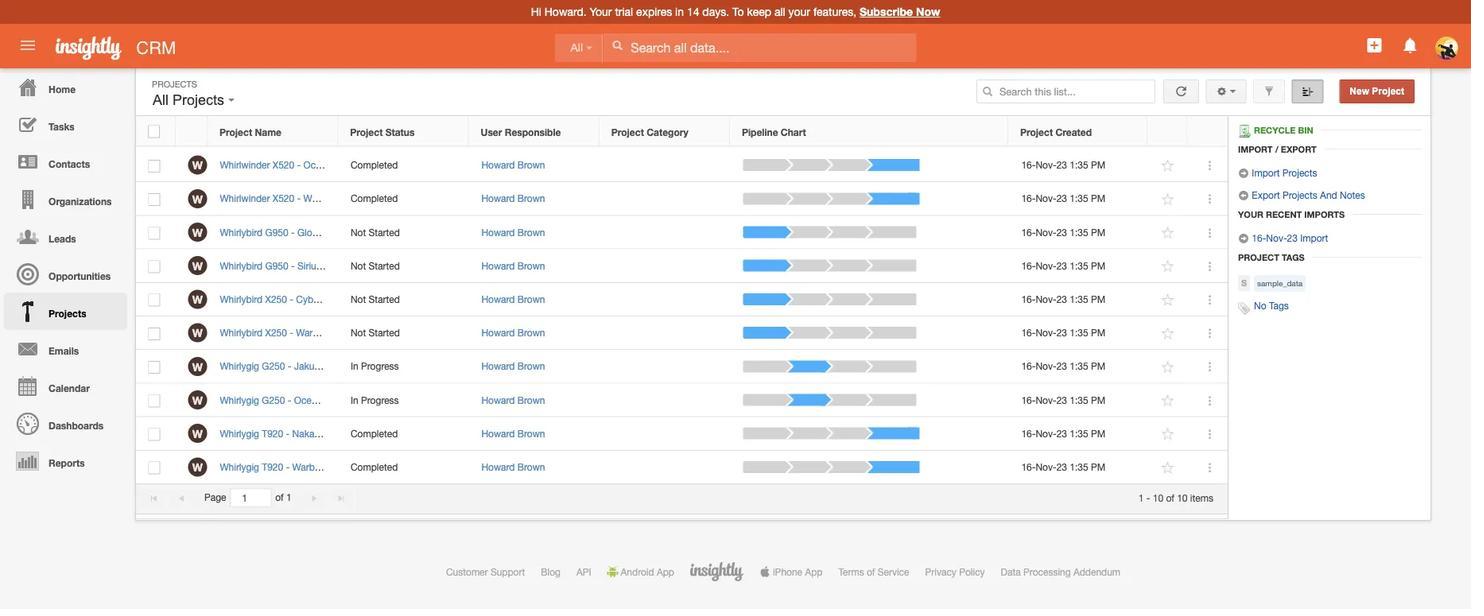 Task type: vqa. For each thing, say whether or not it's contained in the screenshot.
Smith Follow icon
no



Task type: locate. For each thing, give the bounding box(es) containing it.
user responsible
[[481, 126, 561, 137]]

23 for allen
[[1057, 159, 1067, 171]]

10 w link from the top
[[188, 458, 207, 477]]

0 vertical spatial in
[[351, 361, 358, 372]]

g950 for globex
[[265, 227, 288, 238]]

1 vertical spatial oceanic
[[294, 394, 329, 405]]

1 whirlygig from the top
[[220, 361, 259, 372]]

16-nov-23 1:35 pm cell for sakda
[[1009, 384, 1148, 417]]

whirlybird for whirlybird x250 - warbucks industries - carlos smith
[[220, 327, 263, 338]]

4 1:35 from the top
[[1070, 260, 1088, 271]]

4 whirlygig from the top
[[220, 461, 259, 473]]

8 pm from the top
[[1091, 394, 1106, 405]]

w link for whirlybird g950 - sirius corp. - tina martin
[[188, 256, 207, 275]]

project left created
[[1020, 126, 1053, 137]]

corp. right systems
[[384, 294, 408, 305]]

1 vertical spatial import
[[1252, 167, 1280, 178]]

whirlygig for whirlygig g250 - jakubowski llc - barbara lane
[[220, 361, 259, 372]]

import down /
[[1252, 167, 1280, 178]]

data processing addendum
[[1001, 566, 1121, 577]]

2 circle arrow right image from the top
[[1238, 233, 1249, 244]]

x520 up whirlybird g950 - globex - albert lee
[[273, 193, 294, 204]]

contacts
[[49, 158, 90, 169]]

2 1 from the left
[[1139, 492, 1144, 503]]

1 whirlwinder from the top
[[220, 159, 270, 171]]

4 not started cell from the top
[[338, 316, 469, 350]]

howard brown for martin
[[481, 260, 545, 271]]

not started cell up barbara
[[338, 316, 469, 350]]

6 16-nov-23 1:35 pm cell from the top
[[1009, 316, 1148, 350]]

16-nov-23 1:35 pm for lane
[[1021, 361, 1106, 372]]

whirlybird for whirlybird x250 - cyberdyne systems corp. - nicole gomez
[[220, 294, 263, 305]]

0 horizontal spatial export
[[1252, 189, 1280, 200]]

emails
[[49, 345, 79, 356]]

16- for samantha
[[1021, 428, 1036, 439]]

warbucks down nakatomi
[[292, 461, 335, 473]]

not started down lee
[[351, 260, 400, 271]]

1 vertical spatial in
[[351, 394, 358, 405]]

0 vertical spatial airlines
[[341, 159, 372, 171]]

4 not from the top
[[351, 327, 366, 338]]

projects for all projects
[[173, 92, 224, 108]]

3 not started cell from the top
[[338, 283, 469, 316]]

1 cell from the top
[[600, 149, 731, 182]]

project up s
[[1238, 252, 1280, 262]]

row group containing w
[[136, 149, 1228, 484]]

circle arrow right image inside import projects link
[[1238, 168, 1249, 179]]

project left category
[[611, 126, 644, 137]]

1 g950 from the top
[[265, 227, 288, 238]]

navigation
[[0, 68, 127, 480]]

whirlygig
[[220, 361, 259, 372], [220, 394, 259, 405], [220, 428, 259, 439], [220, 461, 259, 473]]

cell
[[600, 149, 731, 182], [600, 182, 731, 216], [600, 216, 731, 249], [600, 249, 731, 283], [600, 283, 731, 316], [600, 316, 731, 350], [600, 350, 731, 384], [600, 384, 731, 417], [600, 417, 731, 451], [600, 451, 731, 484]]

home link
[[4, 68, 127, 106]]

crm
[[136, 37, 176, 58]]

howard brown for miyazaki
[[481, 461, 545, 473]]

howard brown link for sakda
[[481, 394, 545, 405]]

3 completed from the top
[[351, 428, 398, 439]]

pipeline
[[742, 126, 778, 137]]

in for airlines
[[351, 394, 358, 405]]

export right circle arrow left icon
[[1252, 189, 1280, 200]]

5 pm from the top
[[1091, 294, 1106, 305]]

howard.
[[545, 5, 587, 18]]

follow image for whirlygig t920 - nakatomi trading corp. - samantha wright
[[1161, 427, 1176, 442]]

corp. right sirius
[[324, 260, 348, 271]]

0 vertical spatial oceanic
[[303, 159, 339, 171]]

row group
[[136, 149, 1228, 484]]

your recent imports
[[1238, 209, 1345, 219]]

customer support
[[446, 566, 525, 577]]

started for lee
[[369, 227, 400, 238]]

g250 left the "jakubowski"
[[262, 361, 285, 372]]

industries down systems
[[341, 327, 383, 338]]

1 vertical spatial g950
[[265, 260, 288, 271]]

project left name
[[219, 126, 252, 137]]

w link for whirlygig g250 - oceanic airlines - mark sakda
[[188, 390, 207, 410]]

2 brown from the top
[[518, 193, 545, 204]]

0 vertical spatial progress
[[361, 361, 399, 372]]

1 pm from the top
[[1091, 159, 1106, 171]]

circle arrow right image for import projects
[[1238, 168, 1249, 179]]

import down imports
[[1300, 232, 1328, 243]]

16- for lane
[[1021, 361, 1036, 372]]

0 horizontal spatial your
[[590, 5, 612, 18]]

- left tina
[[350, 260, 354, 271]]

howard for lane
[[481, 361, 515, 372]]

not started down tina
[[351, 294, 400, 305]]

notes
[[1340, 189, 1365, 200]]

1 horizontal spatial 10
[[1177, 492, 1188, 503]]

subscribe now link
[[860, 5, 940, 18]]

1 not started cell from the top
[[338, 216, 469, 249]]

- left mark
[[365, 394, 369, 405]]

not up tina
[[351, 227, 366, 238]]

16-nov-23 1:35 pm for smith
[[1021, 327, 1106, 338]]

0 vertical spatial all
[[571, 42, 583, 54]]

completed cell down cynthia
[[338, 182, 469, 216]]

airlines for in progress
[[332, 394, 363, 405]]

t920 up of 1
[[262, 461, 283, 473]]

organizations
[[49, 196, 112, 207]]

1 w link from the top
[[188, 156, 207, 175]]

t920 left nakatomi
[[262, 428, 283, 439]]

16-nov-23 1:35 pm cell for nicole
[[1009, 283, 1148, 316]]

iphone app
[[773, 566, 823, 577]]

4 cell from the top
[[600, 249, 731, 283]]

4 pm from the top
[[1091, 260, 1106, 271]]

- left carlos
[[386, 327, 389, 338]]

import for import projects
[[1252, 167, 1280, 178]]

projects up emails link
[[49, 308, 86, 319]]

1 howard brown link from the top
[[481, 159, 545, 171]]

w link for whirlybird x250 - warbucks industries - carlos smith
[[188, 323, 207, 342]]

whirlygig t920 - warbucks industries - wayne miyazaki link
[[220, 461, 465, 473]]

in progress
[[351, 361, 399, 372], [351, 394, 399, 405]]

3 w from the top
[[192, 226, 203, 239]]

not started cell up nicole
[[338, 249, 469, 283]]

10 howard brown link from the top
[[481, 461, 545, 473]]

row
[[136, 117, 1227, 147]]

8 w link from the top
[[188, 390, 207, 410]]

oceanic up nakatomi
[[294, 394, 329, 405]]

3 brown from the top
[[518, 227, 545, 238]]

projects inside navigation
[[49, 308, 86, 319]]

app right android
[[657, 566, 674, 577]]

in progress cell for sakda
[[338, 384, 469, 417]]

0 horizontal spatial 1
[[286, 492, 292, 503]]

pm for miyazaki
[[1091, 461, 1106, 473]]

1 vertical spatial circle arrow right image
[[1238, 233, 1249, 244]]

in
[[675, 5, 684, 18]]

3 16-nov-23 1:35 pm from the top
[[1021, 227, 1106, 238]]

0 vertical spatial g950
[[265, 227, 288, 238]]

whirlwinder x520 - oceanic airlines - cynthia allen link
[[220, 159, 445, 171]]

8 w from the top
[[192, 394, 203, 407]]

16-nov-23 1:35 pm for nicole
[[1021, 294, 1106, 305]]

1 vertical spatial x520
[[273, 193, 294, 204]]

oceanic up whirlwinder x520 - warbucks industries - roger mills
[[303, 159, 339, 171]]

1 vertical spatial t920
[[262, 461, 283, 473]]

opportunities link
[[4, 255, 127, 293]]

0 vertical spatial warbucks
[[303, 193, 346, 204]]

pm for lane
[[1091, 361, 1106, 372]]

1 vertical spatial warbucks
[[296, 327, 339, 338]]

g950 left sirius
[[265, 260, 288, 271]]

- left sirius
[[291, 260, 295, 271]]

all projects
[[153, 92, 228, 108]]

10 w from the top
[[192, 461, 203, 474]]

9 howard from the top
[[481, 428, 515, 439]]

- left roger
[[393, 193, 397, 204]]

2 howard from the top
[[481, 193, 515, 204]]

api link
[[576, 566, 591, 577]]

follow image
[[1161, 259, 1176, 274], [1161, 293, 1176, 308], [1161, 326, 1176, 341], [1161, 393, 1176, 408], [1161, 427, 1176, 442]]

contacts link
[[4, 143, 127, 181]]

1 follow image from the top
[[1161, 259, 1176, 274]]

reports
[[49, 457, 85, 468]]

completed down whirlygig t920 - nakatomi trading corp. - samantha wright link
[[351, 461, 398, 473]]

warbucks
[[303, 193, 346, 204], [296, 327, 339, 338], [292, 461, 335, 473]]

all down crm
[[153, 92, 169, 108]]

1 vertical spatial x250
[[265, 327, 287, 338]]

- left nakatomi
[[286, 428, 290, 439]]

lee
[[365, 227, 381, 238]]

g950 left globex
[[265, 227, 288, 238]]

app right 'iphone'
[[805, 566, 823, 577]]

recycle
[[1254, 125, 1296, 135]]

circle arrow right image
[[1238, 168, 1249, 179], [1238, 233, 1249, 244]]

customer support link
[[446, 566, 525, 577]]

1:35 for mills
[[1070, 193, 1088, 204]]

completed cell for -
[[338, 417, 469, 451]]

progress down barbara
[[361, 394, 399, 405]]

warbucks down whirlwinder x520 - oceanic airlines - cynthia allen
[[303, 193, 346, 204]]

all link
[[555, 34, 603, 62]]

5 1:35 from the top
[[1070, 294, 1088, 305]]

whirlygig for whirlygig t920 - warbucks industries - wayne miyazaki
[[220, 461, 259, 473]]

app
[[657, 566, 674, 577], [805, 566, 823, 577]]

0 vertical spatial t920
[[262, 428, 283, 439]]

nov- for smith
[[1036, 327, 1057, 338]]

2 not started from the top
[[351, 260, 400, 271]]

started for -
[[369, 294, 400, 305]]

2 whirlygig from the top
[[220, 394, 259, 405]]

0 vertical spatial import
[[1238, 144, 1273, 154]]

16-nov-23 1:35 pm cell for martin
[[1009, 249, 1148, 283]]

16-
[[1021, 159, 1036, 171], [1021, 193, 1036, 204], [1021, 227, 1036, 238], [1252, 232, 1266, 243], [1021, 260, 1036, 271], [1021, 294, 1036, 305], [1021, 327, 1036, 338], [1021, 361, 1036, 372], [1021, 394, 1036, 405], [1021, 428, 1036, 439], [1021, 461, 1036, 473]]

import left /
[[1238, 144, 1273, 154]]

2 progress from the top
[[361, 394, 399, 405]]

1 horizontal spatial 1
[[1139, 492, 1144, 503]]

whirlygig t920 - warbucks industries - wayne miyazaki
[[220, 461, 457, 473]]

project name
[[219, 126, 282, 137]]

1 vertical spatial your
[[1238, 209, 1264, 219]]

not started cell for carlos
[[338, 316, 469, 350]]

in progress cell down barbara
[[338, 384, 469, 417]]

brown for mills
[[518, 193, 545, 204]]

follow image for whirlygig g250 - oceanic airlines - mark sakda
[[1161, 393, 1176, 408]]

16-nov-23 1:35 pm for mills
[[1021, 193, 1106, 204]]

industries down whirlygig t920 - nakatomi trading corp. - samantha wright link
[[338, 461, 379, 473]]

in progress down barbara
[[351, 394, 399, 405]]

8 cell from the top
[[600, 384, 731, 417]]

0 vertical spatial x250
[[265, 294, 287, 305]]

your
[[590, 5, 612, 18], [1238, 209, 1264, 219]]

items
[[1190, 492, 1214, 503]]

corp. right "trading"
[[370, 428, 394, 439]]

2 vertical spatial warbucks
[[292, 461, 335, 473]]

2 w from the top
[[192, 192, 203, 205]]

whirlybird for whirlybird g950 - globex - albert lee
[[220, 227, 263, 238]]

new
[[1350, 86, 1369, 97]]

started up barbara
[[369, 327, 400, 338]]

completed
[[351, 159, 398, 171], [351, 193, 398, 204], [351, 428, 398, 439], [351, 461, 398, 473]]

- left the "jakubowski"
[[288, 361, 291, 372]]

whirlwinder up whirlybird g950 - globex - albert lee
[[220, 193, 270, 204]]

1 vertical spatial in progress
[[351, 394, 399, 405]]

1 left the items
[[1139, 492, 1144, 503]]

1 horizontal spatial export
[[1281, 144, 1317, 154]]

howard brown for nicole
[[481, 294, 545, 305]]

2 t920 from the top
[[262, 461, 283, 473]]

projects up "project name"
[[173, 92, 224, 108]]

2 g250 from the top
[[262, 394, 285, 405]]

export down bin
[[1281, 144, 1317, 154]]

not started for tina
[[351, 260, 400, 271]]

circle arrow right image inside '16-nov-23 import' "link"
[[1238, 233, 1249, 244]]

2 1:35 from the top
[[1070, 193, 1088, 204]]

4 not started from the top
[[351, 327, 400, 338]]

16- for sakda
[[1021, 394, 1036, 405]]

1 vertical spatial airlines
[[332, 394, 363, 405]]

x250 for cyberdyne
[[265, 294, 287, 305]]

0 vertical spatial circle arrow right image
[[1238, 168, 1249, 179]]

not started cell for tina
[[338, 249, 469, 283]]

projects link
[[4, 293, 127, 330]]

all inside 'button'
[[153, 92, 169, 108]]

project for project status
[[350, 126, 383, 137]]

6 howard from the top
[[481, 327, 515, 338]]

all
[[571, 42, 583, 54], [153, 92, 169, 108]]

- up whirlygig g250 - jakubowski llc - barbara lane at the left of the page
[[290, 327, 293, 338]]

import for import / export
[[1238, 144, 1273, 154]]

organizations link
[[4, 181, 127, 218]]

1 vertical spatial all
[[153, 92, 169, 108]]

completed down mark
[[351, 428, 398, 439]]

2 howard brown link from the top
[[481, 193, 545, 204]]

8 howard from the top
[[481, 394, 515, 405]]

16-nov-23 1:35 pm for allen
[[1021, 159, 1106, 171]]

1 vertical spatial corp.
[[384, 294, 408, 305]]

16-nov-23 1:35 pm
[[1021, 159, 1106, 171], [1021, 193, 1106, 204], [1021, 227, 1106, 238], [1021, 260, 1106, 271], [1021, 294, 1106, 305], [1021, 327, 1106, 338], [1021, 361, 1106, 372], [1021, 394, 1106, 405], [1021, 428, 1106, 439], [1021, 461, 1106, 473]]

1 not from the top
[[351, 227, 366, 238]]

projects up export projects and notes link
[[1283, 167, 1317, 178]]

9 16-nov-23 1:35 pm from the top
[[1021, 428, 1106, 439]]

navigation containing home
[[0, 68, 127, 480]]

not started cell for lee
[[338, 216, 469, 249]]

started down lee
[[369, 260, 400, 271]]

1 not started from the top
[[351, 227, 400, 238]]

trial
[[615, 5, 633, 18]]

7 howard from the top
[[481, 361, 515, 372]]

reports link
[[4, 442, 127, 480]]

projects for export projects and notes
[[1283, 189, 1318, 200]]

2 x520 from the top
[[273, 193, 294, 204]]

23 for nicole
[[1057, 294, 1067, 305]]

pipeline chart
[[742, 126, 806, 137]]

1 g250 from the top
[[262, 361, 285, 372]]

8 brown from the top
[[518, 394, 545, 405]]

progress up mark
[[361, 361, 399, 372]]

circle arrow left image
[[1238, 190, 1249, 201]]

projects up your recent imports
[[1283, 189, 1318, 200]]

3 completed cell from the top
[[338, 417, 469, 451]]

5 brown from the top
[[518, 294, 545, 305]]

your down circle arrow left icon
[[1238, 209, 1264, 219]]

4 16-nov-23 1:35 pm cell from the top
[[1009, 249, 1148, 283]]

10 1:35 from the top
[[1070, 461, 1088, 473]]

whirlwinder down "project name"
[[220, 159, 270, 171]]

completed down "project status" at left
[[351, 159, 398, 171]]

- left the samantha
[[396, 428, 400, 439]]

samantha
[[403, 428, 446, 439]]

5 w from the top
[[192, 293, 203, 306]]

tags
[[1282, 252, 1305, 262]]

0 vertical spatial whirlwinder
[[220, 159, 270, 171]]

customer
[[446, 566, 488, 577]]

of left the items
[[1166, 492, 1174, 503]]

recent
[[1266, 209, 1302, 219]]

1 right "1" field
[[286, 492, 292, 503]]

0 vertical spatial export
[[1281, 144, 1317, 154]]

3 whirlygig from the top
[[220, 428, 259, 439]]

Search all data.... text field
[[603, 33, 916, 62]]

user
[[481, 126, 502, 137]]

1 horizontal spatial app
[[805, 566, 823, 577]]

3 follow image from the top
[[1161, 326, 1176, 341]]

pm for sakda
[[1091, 394, 1106, 405]]

of right terms at the bottom right of the page
[[867, 566, 875, 577]]

w for whirlwinder x520 - warbucks industries - roger mills
[[192, 192, 203, 205]]

1:35 for nicole
[[1070, 294, 1088, 305]]

systems
[[345, 294, 382, 305]]

miyazaki
[[420, 461, 457, 473]]

completed for roger
[[351, 193, 398, 204]]

2 completed from the top
[[351, 193, 398, 204]]

not started cell
[[338, 216, 469, 249], [338, 249, 469, 283], [338, 283, 469, 316], [338, 316, 469, 350]]

industries up lee
[[349, 193, 390, 204]]

no
[[1254, 300, 1266, 311]]

not left martin
[[351, 260, 366, 271]]

not started cell up carlos
[[338, 283, 469, 316]]

service
[[878, 566, 909, 577]]

t920 for nakatomi
[[262, 428, 283, 439]]

- right llc
[[367, 361, 371, 372]]

terms
[[839, 566, 864, 577]]

cell for nicole
[[600, 283, 731, 316]]

import inside "link"
[[1300, 232, 1328, 243]]

2 vertical spatial import
[[1300, 232, 1328, 243]]

started down martin
[[369, 294, 400, 305]]

w for whirlybird x250 - cyberdyne systems corp. - nicole gomez
[[192, 293, 203, 306]]

wright
[[449, 428, 477, 439]]

0 horizontal spatial all
[[153, 92, 169, 108]]

not started up tina
[[351, 227, 400, 238]]

1 started from the top
[[369, 227, 400, 238]]

completed for -
[[351, 428, 398, 439]]

6 pm from the top
[[1091, 327, 1106, 338]]

progress for barbara
[[361, 361, 399, 372]]

1:35
[[1070, 159, 1088, 171], [1070, 193, 1088, 204], [1070, 227, 1088, 238], [1070, 260, 1088, 271], [1070, 294, 1088, 305], [1070, 327, 1088, 338], [1070, 361, 1088, 372], [1070, 394, 1088, 405], [1070, 428, 1088, 439], [1070, 461, 1088, 473]]

4 started from the top
[[369, 327, 400, 338]]

16-nov-23 1:35 pm cell
[[1009, 149, 1148, 182], [1009, 182, 1148, 216], [1009, 216, 1148, 249], [1009, 249, 1148, 283], [1009, 283, 1148, 316], [1009, 316, 1148, 350], [1009, 350, 1148, 384], [1009, 384, 1148, 417], [1009, 417, 1148, 451], [1009, 451, 1148, 484]]

started up martin
[[369, 227, 400, 238]]

airlines for completed
[[341, 159, 372, 171]]

23 inside "link"
[[1287, 232, 1298, 243]]

2 vertical spatial industries
[[338, 461, 379, 473]]

3 cell from the top
[[600, 216, 731, 249]]

howard brown link for miyazaki
[[481, 461, 545, 473]]

completed up lee
[[351, 193, 398, 204]]

None checkbox
[[148, 160, 160, 172], [148, 361, 160, 374], [148, 160, 160, 172], [148, 361, 160, 374]]

in progress cell
[[338, 350, 469, 384], [338, 384, 469, 417]]

pm for martin
[[1091, 260, 1106, 271]]

new project link
[[1339, 80, 1415, 103]]

1 16-nov-23 1:35 pm cell from the top
[[1009, 149, 1148, 182]]

in right the "jakubowski"
[[351, 361, 358, 372]]

1 vertical spatial g250
[[262, 394, 285, 405]]

pm for nicole
[[1091, 294, 1106, 305]]

0 horizontal spatial of
[[275, 492, 284, 503]]

9 w link from the top
[[188, 424, 207, 443]]

g250 down whirlygig g250 - jakubowski llc - barbara lane at the left of the page
[[262, 394, 285, 405]]

4 w link from the top
[[188, 256, 207, 275]]

in left mark
[[351, 394, 358, 405]]

brown for allen
[[518, 159, 545, 171]]

w row
[[136, 149, 1228, 182], [136, 182, 1228, 216], [136, 216, 1228, 249], [136, 249, 1228, 283], [136, 283, 1228, 316], [136, 316, 1228, 350], [136, 350, 1228, 384], [136, 384, 1228, 417], [136, 417, 1228, 451], [136, 451, 1228, 484]]

completed cell down the samantha
[[338, 451, 469, 484]]

- left cynthia
[[375, 159, 379, 171]]

completed cell up wayne
[[338, 417, 469, 451]]

0 vertical spatial industries
[[349, 193, 390, 204]]

circle arrow right image up circle arrow left icon
[[1238, 168, 1249, 179]]

airlines up whirlygig t920 - nakatomi trading corp. - samantha wright
[[332, 394, 363, 405]]

16-nov-23 import
[[1249, 232, 1328, 243]]

2 app from the left
[[805, 566, 823, 577]]

1 horizontal spatial all
[[571, 42, 583, 54]]

brown
[[518, 159, 545, 171], [518, 193, 545, 204], [518, 227, 545, 238], [518, 260, 545, 271], [518, 294, 545, 305], [518, 327, 545, 338], [518, 361, 545, 372], [518, 394, 545, 405], [518, 428, 545, 439], [518, 461, 545, 473]]

6 w link from the top
[[188, 323, 207, 342]]

1:35 for allen
[[1070, 159, 1088, 171]]

features,
[[813, 5, 857, 18]]

16- for smith
[[1021, 327, 1036, 338]]

tasks link
[[4, 106, 127, 143]]

None checkbox
[[148, 125, 160, 138], [148, 193, 160, 206], [148, 227, 160, 240], [148, 260, 160, 273], [148, 294, 160, 307], [148, 328, 160, 340], [148, 395, 160, 407], [148, 428, 160, 441], [148, 462, 160, 474], [148, 125, 160, 138], [148, 193, 160, 206], [148, 227, 160, 240], [148, 260, 160, 273], [148, 294, 160, 307], [148, 328, 160, 340], [148, 395, 160, 407], [148, 428, 160, 441], [148, 462, 160, 474]]

1 vertical spatial whirlwinder
[[220, 193, 270, 204]]

dashboards link
[[4, 405, 127, 442]]

notifications image
[[1401, 36, 1420, 55]]

8 w row from the top
[[136, 384, 1228, 417]]

10 pm from the top
[[1091, 461, 1106, 473]]

refresh list image
[[1174, 86, 1189, 97]]

1 w from the top
[[192, 159, 203, 172]]

4 howard from the top
[[481, 260, 515, 271]]

0 horizontal spatial 10
[[1153, 492, 1164, 503]]

oceanic
[[303, 159, 339, 171], [294, 394, 329, 405]]

circle arrow right image up project tags
[[1238, 233, 1249, 244]]

4 completed cell from the top
[[338, 451, 469, 484]]

project tags
[[1238, 252, 1305, 262]]

of right "1" field
[[275, 492, 284, 503]]

2 in progress from the top
[[351, 394, 399, 405]]

3 whirlybird from the top
[[220, 294, 263, 305]]

completed cell down status
[[338, 149, 469, 182]]

not started cell down roger
[[338, 216, 469, 249]]

whirlybird g950 - sirius corp. - tina martin link
[[220, 260, 412, 271]]

projects inside 'button'
[[173, 92, 224, 108]]

all projects button
[[149, 88, 239, 112]]

show list view filters image
[[1264, 86, 1275, 97]]

project right new
[[1372, 86, 1404, 97]]

blog link
[[541, 566, 561, 577]]

lane
[[410, 361, 431, 372]]

9 16-nov-23 1:35 pm cell from the top
[[1009, 417, 1148, 451]]

1 vertical spatial industries
[[341, 327, 383, 338]]

your left trial
[[590, 5, 612, 18]]

all down howard.
[[571, 42, 583, 54]]

w link
[[188, 156, 207, 175], [188, 189, 207, 208], [188, 223, 207, 242], [188, 256, 207, 275], [188, 290, 207, 309], [188, 323, 207, 342], [188, 357, 207, 376], [188, 390, 207, 410], [188, 424, 207, 443], [188, 458, 207, 477]]

follow image
[[1161, 158, 1176, 173], [1161, 192, 1176, 207], [1161, 225, 1176, 241], [1161, 360, 1176, 375], [1161, 460, 1176, 475]]

1 howard brown from the top
[[481, 159, 545, 171]]

not down tina
[[351, 294, 366, 305]]

5 w link from the top
[[188, 290, 207, 309]]

16-nov-23 1:35 pm for martin
[[1021, 260, 1106, 271]]

4 howard brown from the top
[[481, 260, 545, 271]]

4 w from the top
[[192, 259, 203, 273]]

3 w link from the top
[[188, 223, 207, 242]]

7 howard brown from the top
[[481, 361, 545, 372]]

completed cell
[[338, 149, 469, 182], [338, 182, 469, 216], [338, 417, 469, 451], [338, 451, 469, 484]]

0 vertical spatial x520
[[273, 159, 294, 171]]

not up llc
[[351, 327, 366, 338]]

1 vertical spatial export
[[1252, 189, 1280, 200]]

in progress for mark
[[351, 394, 399, 405]]

7 brown from the top
[[518, 361, 545, 372]]

0 horizontal spatial app
[[657, 566, 674, 577]]

0 vertical spatial g250
[[262, 361, 285, 372]]

howard for miyazaki
[[481, 461, 515, 473]]

8 1:35 from the top
[[1070, 394, 1088, 405]]

2 vertical spatial corp.
[[370, 428, 394, 439]]

1 vertical spatial progress
[[361, 394, 399, 405]]

0 vertical spatial in progress
[[351, 361, 399, 372]]

leads
[[49, 233, 76, 244]]

4 follow image from the top
[[1161, 360, 1176, 375]]

subscribe
[[860, 5, 913, 18]]

23 for martin
[[1057, 260, 1067, 271]]

warbucks for x520
[[303, 193, 346, 204]]

x250 up whirlygig g250 - jakubowski llc - barbara lane at the left of the page
[[265, 327, 287, 338]]

addendum
[[1074, 566, 1121, 577]]

in progress cell up sakda
[[338, 350, 469, 384]]

w
[[192, 159, 203, 172], [192, 192, 203, 205], [192, 226, 203, 239], [192, 259, 203, 273], [192, 293, 203, 306], [192, 327, 203, 340], [192, 360, 203, 373], [192, 394, 203, 407], [192, 427, 203, 440], [192, 461, 203, 474]]

howard brown link for lane
[[481, 361, 545, 372]]



Task type: describe. For each thing, give the bounding box(es) containing it.
23 for lane
[[1057, 361, 1067, 372]]

whirlygig g250 - jakubowski llc - barbara lane
[[220, 361, 431, 372]]

projects up the all projects
[[152, 79, 197, 89]]

howard brown for lane
[[481, 361, 545, 372]]

import projects
[[1249, 167, 1317, 178]]

days.
[[703, 5, 729, 18]]

oceanic for g250
[[294, 394, 329, 405]]

wayne
[[388, 461, 417, 473]]

app for iphone app
[[805, 566, 823, 577]]

recycle bin
[[1254, 125, 1313, 135]]

10 w row from the top
[[136, 451, 1228, 484]]

brown for sakda
[[518, 394, 545, 405]]

barbara
[[374, 361, 408, 372]]

w link for whirlybird g950 - globex - albert lee
[[188, 223, 207, 242]]

completed cell for cynthia
[[338, 149, 469, 182]]

1 1 from the left
[[286, 492, 292, 503]]

android
[[621, 566, 654, 577]]

llc
[[347, 361, 365, 372]]

completed cell for wayne
[[338, 451, 469, 484]]

all for all
[[571, 42, 583, 54]]

whirlygig g250 - oceanic airlines - mark sakda
[[220, 394, 423, 405]]

not for systems
[[351, 294, 366, 305]]

follow image for whirlybird x250 - warbucks industries - carlos smith
[[1161, 326, 1176, 341]]

nicole
[[417, 294, 444, 305]]

- left globex
[[291, 227, 295, 238]]

3 howard brown link from the top
[[481, 227, 545, 238]]

support
[[491, 566, 525, 577]]

16- for allen
[[1021, 159, 1036, 171]]

search image
[[982, 86, 993, 97]]

0 vertical spatial your
[[590, 5, 612, 18]]

project category
[[611, 126, 688, 137]]

export projects and notes link
[[1238, 189, 1365, 201]]

3 1:35 from the top
[[1070, 227, 1088, 238]]

dashboards
[[49, 420, 104, 431]]

import / export
[[1238, 144, 1317, 154]]

corp. for not started
[[384, 294, 408, 305]]

iphone
[[773, 566, 802, 577]]

Search this list... text field
[[977, 80, 1155, 103]]

16- for martin
[[1021, 260, 1036, 271]]

1 w row from the top
[[136, 149, 1228, 182]]

nov- for lane
[[1036, 361, 1057, 372]]

howard for sakda
[[481, 394, 515, 405]]

howard brown for allen
[[481, 159, 545, 171]]

cyberdyne
[[296, 294, 342, 305]]

whirlwinder for whirlwinder x520 - oceanic airlines - cynthia allen
[[220, 159, 270, 171]]

w link for whirlwinder x520 - oceanic airlines - cynthia allen
[[188, 156, 207, 175]]

3 16-nov-23 1:35 pm cell from the top
[[1009, 216, 1148, 249]]

status
[[385, 126, 415, 137]]

whirlybird g950 - globex - albert lee link
[[220, 227, 388, 238]]

whirlygig t920 - nakatomi trading corp. - samantha wright
[[220, 428, 477, 439]]

whirlybird g950 - globex - albert lee
[[220, 227, 381, 238]]

whirlygig for whirlygig t920 - nakatomi trading corp. - samantha wright
[[220, 428, 259, 439]]

tags
[[1269, 300, 1289, 311]]

cell for miyazaki
[[600, 451, 731, 484]]

- up whirlwinder x520 - warbucks industries - roger mills
[[297, 159, 301, 171]]

23 for smith
[[1057, 327, 1067, 338]]

6 w row from the top
[[136, 316, 1228, 350]]

whirlygig g250 - oceanic airlines - mark sakda link
[[220, 394, 431, 405]]

cynthia
[[381, 159, 414, 171]]

nov- for miyazaki
[[1036, 461, 1057, 473]]

brown for miyazaki
[[518, 461, 545, 473]]

whirlwinder x520 - warbucks industries - roger mills
[[220, 193, 447, 204]]

leads link
[[4, 218, 127, 255]]

3 w row from the top
[[136, 216, 1228, 249]]

w for whirlygig t920 - nakatomi trading corp. - samantha wright
[[192, 427, 203, 440]]

privacy policy
[[925, 566, 985, 577]]

16- inside '16-nov-23 import' "link"
[[1252, 232, 1266, 243]]

oceanic for x520
[[303, 159, 339, 171]]

- left the items
[[1147, 492, 1150, 503]]

1 horizontal spatial of
[[867, 566, 875, 577]]

calendar
[[49, 383, 90, 394]]

not started for -
[[351, 294, 400, 305]]

warbucks for t920
[[292, 461, 335, 473]]

cell for lane
[[600, 350, 731, 384]]

your
[[788, 5, 810, 18]]

processing
[[1024, 566, 1071, 577]]

3 pm from the top
[[1091, 227, 1106, 238]]

w link for whirlybird x250 - cyberdyne systems corp. - nicole gomez
[[188, 290, 207, 309]]

- left wayne
[[382, 461, 386, 473]]

albert
[[337, 227, 362, 238]]

no tags link
[[1254, 300, 1289, 311]]

brown for samantha
[[518, 428, 545, 439]]

howard brown for sakda
[[481, 394, 545, 405]]

whirlybird x250 - cyberdyne systems corp. - nicole gomez
[[220, 294, 477, 305]]

sample_data link
[[1254, 275, 1306, 292]]

brown for nicole
[[518, 294, 545, 305]]

1 - 10 of 10 items
[[1139, 492, 1214, 503]]

pm for samantha
[[1091, 428, 1106, 439]]

w for whirlybird g950 - sirius corp. - tina martin
[[192, 259, 203, 273]]

- left cyberdyne
[[290, 294, 293, 305]]

tina
[[357, 260, 375, 271]]

nov- for mills
[[1036, 193, 1057, 204]]

1 10 from the left
[[1153, 492, 1164, 503]]

whirlygig for whirlygig g250 - oceanic airlines - mark sakda
[[220, 394, 259, 405]]

iphone app link
[[759, 566, 823, 577]]

23 for sakda
[[1057, 394, 1067, 405]]

sample_data
[[1257, 279, 1303, 288]]

started for tina
[[369, 260, 400, 271]]

w link for whirlygig g250 - jakubowski llc - barbara lane
[[188, 357, 207, 376]]

1 field
[[231, 489, 271, 506]]

2 horizontal spatial of
[[1166, 492, 1174, 503]]

globex
[[297, 227, 328, 238]]

mills
[[428, 193, 447, 204]]

/
[[1275, 144, 1279, 154]]

home
[[49, 84, 76, 95]]

white image
[[612, 40, 623, 51]]

not started for lee
[[351, 227, 400, 238]]

started for carlos
[[369, 327, 400, 338]]

api
[[576, 566, 591, 577]]

not for corp.
[[351, 260, 366, 271]]

follow image for whirlybird g950 - sirius corp. - tina martin
[[1161, 259, 1176, 274]]

- left the albert
[[331, 227, 334, 238]]

w link for whirlygig t920 - warbucks industries - wayne miyazaki
[[188, 458, 207, 477]]

export projects and notes
[[1249, 189, 1365, 200]]

show sidebar image
[[1302, 86, 1313, 97]]

follow image for lane
[[1161, 360, 1176, 375]]

x520 for oceanic
[[273, 159, 294, 171]]

3 howard from the top
[[481, 227, 515, 238]]

emails link
[[4, 330, 127, 367]]

- left nicole
[[411, 294, 415, 305]]

progress for mark
[[361, 394, 399, 405]]

- up whirlybird g950 - globex - albert lee
[[297, 193, 301, 204]]

sirius
[[297, 260, 321, 271]]

follow image for miyazaki
[[1161, 460, 1176, 475]]

pm for allen
[[1091, 159, 1106, 171]]

whirlybird g950 - sirius corp. - tina martin
[[220, 260, 404, 271]]

bin
[[1298, 125, 1313, 135]]

nov- for allen
[[1036, 159, 1057, 171]]

2 10 from the left
[[1177, 492, 1188, 503]]

g250 for oceanic
[[262, 394, 285, 405]]

whirlybird x250 - warbucks industries - carlos smith link
[[220, 327, 455, 338]]

tasks
[[49, 121, 75, 132]]

cog image
[[1216, 86, 1227, 97]]

9 w row from the top
[[136, 417, 1228, 451]]

privacy
[[925, 566, 957, 577]]

nov- inside '16-nov-23 import' "link"
[[1266, 232, 1287, 243]]

terms of service link
[[839, 566, 909, 577]]

warbucks for x250
[[296, 327, 339, 338]]

16- for mills
[[1021, 193, 1036, 204]]

not started for carlos
[[351, 327, 400, 338]]

w for whirlwinder x520 - oceanic airlines - cynthia allen
[[192, 159, 203, 172]]

2 w row from the top
[[136, 182, 1228, 216]]

project status
[[350, 126, 415, 137]]

brown for lane
[[518, 361, 545, 372]]

roger
[[399, 193, 425, 204]]

1:35 for smith
[[1070, 327, 1088, 338]]

responsible
[[505, 126, 561, 137]]

5 w row from the top
[[136, 283, 1228, 316]]

android app link
[[607, 566, 674, 577]]

project for project tags
[[1238, 252, 1280, 262]]

howard brown link for allen
[[481, 159, 545, 171]]

hi
[[531, 5, 541, 18]]

16- for nicole
[[1021, 294, 1036, 305]]

row containing project name
[[136, 117, 1227, 147]]

project for project created
[[1020, 126, 1053, 137]]

- down whirlygig g250 - jakubowski llc - barbara lane at the left of the page
[[288, 394, 291, 405]]

1:35 for sakda
[[1070, 394, 1088, 405]]

howard for nicole
[[481, 294, 515, 305]]

category
[[647, 126, 688, 137]]

howard brown for samantha
[[481, 428, 545, 439]]

cell for allen
[[600, 149, 731, 182]]

project created
[[1020, 126, 1092, 137]]

3 follow image from the top
[[1161, 225, 1176, 241]]

s
[[1241, 278, 1247, 288]]

brown for smith
[[518, 327, 545, 338]]

opportunities
[[49, 270, 111, 282]]

calendar link
[[4, 367, 127, 405]]

3 howard brown from the top
[[481, 227, 545, 238]]

chart
[[781, 126, 806, 137]]

16-nov-23 1:35 pm cell for lane
[[1009, 350, 1148, 384]]

4 w row from the top
[[136, 249, 1228, 283]]

- up of 1
[[286, 461, 290, 473]]

whirlwinder x520 - oceanic airlines - cynthia allen
[[220, 159, 437, 171]]

terms of service
[[839, 566, 909, 577]]

follow image for mills
[[1161, 192, 1176, 207]]

industries for roger
[[349, 193, 390, 204]]

cell for smith
[[600, 316, 731, 350]]

7 w row from the top
[[136, 350, 1228, 384]]

cell for martin
[[600, 249, 731, 283]]

1:35 for martin
[[1070, 260, 1088, 271]]

1 horizontal spatial your
[[1238, 209, 1264, 219]]

new project
[[1350, 86, 1404, 97]]

recycle bin link
[[1238, 125, 1321, 138]]

all
[[774, 5, 785, 18]]

privacy policy link
[[925, 566, 985, 577]]

whirlybird for whirlybird g950 - sirius corp. - tina martin
[[220, 260, 263, 271]]

howard brown link for nicole
[[481, 294, 545, 305]]

16-nov-23 1:35 pm cell for samantha
[[1009, 417, 1148, 451]]

0 vertical spatial corp.
[[324, 260, 348, 271]]

nov- for nicole
[[1036, 294, 1057, 305]]

name
[[255, 126, 282, 137]]



